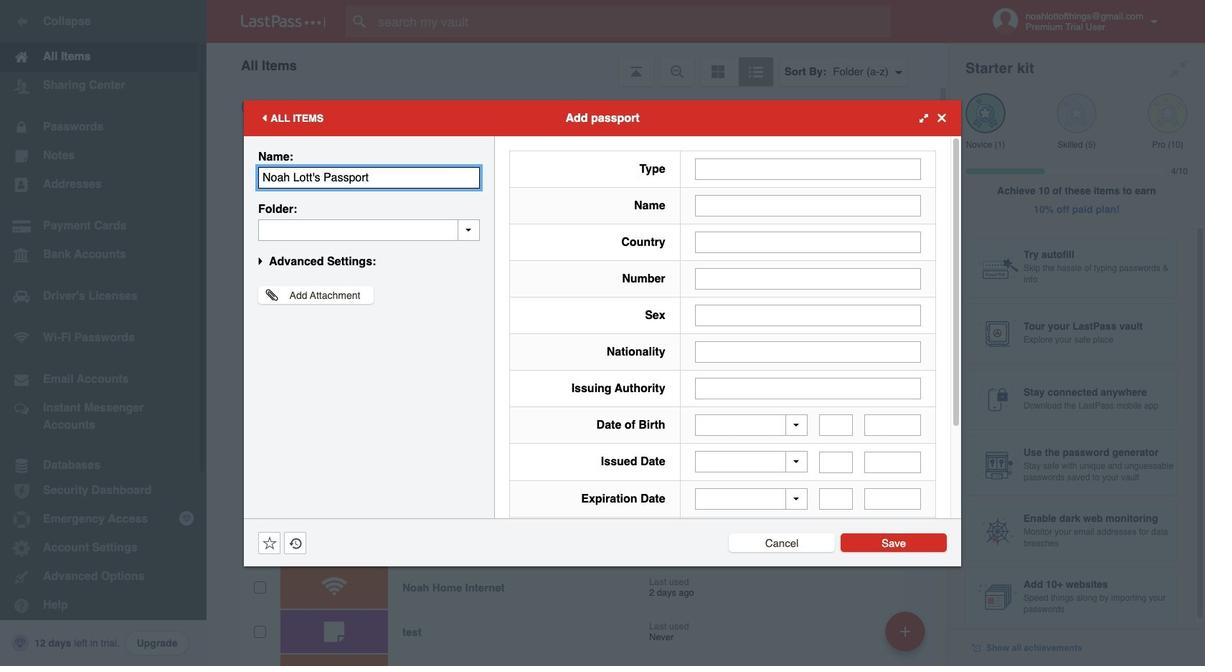 Task type: locate. For each thing, give the bounding box(es) containing it.
None text field
[[695, 195, 922, 216], [258, 219, 480, 241], [695, 231, 922, 253], [820, 415, 854, 436], [820, 489, 854, 510], [865, 489, 922, 510], [695, 195, 922, 216], [258, 219, 480, 241], [695, 231, 922, 253], [820, 415, 854, 436], [820, 489, 854, 510], [865, 489, 922, 510]]

Search search field
[[346, 6, 919, 37]]

main navigation navigation
[[0, 0, 207, 667]]

None text field
[[695, 158, 922, 180], [258, 167, 480, 188], [695, 268, 922, 290], [695, 305, 922, 326], [695, 341, 922, 363], [695, 378, 922, 399], [865, 415, 922, 436], [820, 452, 854, 473], [865, 452, 922, 473], [695, 158, 922, 180], [258, 167, 480, 188], [695, 268, 922, 290], [695, 305, 922, 326], [695, 341, 922, 363], [695, 378, 922, 399], [865, 415, 922, 436], [820, 452, 854, 473], [865, 452, 922, 473]]

new item image
[[901, 627, 911, 637]]

dialog
[[244, 100, 962, 622]]



Task type: vqa. For each thing, say whether or not it's contained in the screenshot.
THE NEW ITEM navigation
yes



Task type: describe. For each thing, give the bounding box(es) containing it.
vault options navigation
[[207, 43, 949, 86]]

search my vault text field
[[346, 6, 919, 37]]

new item navigation
[[881, 608, 935, 667]]

lastpass image
[[241, 15, 326, 28]]



